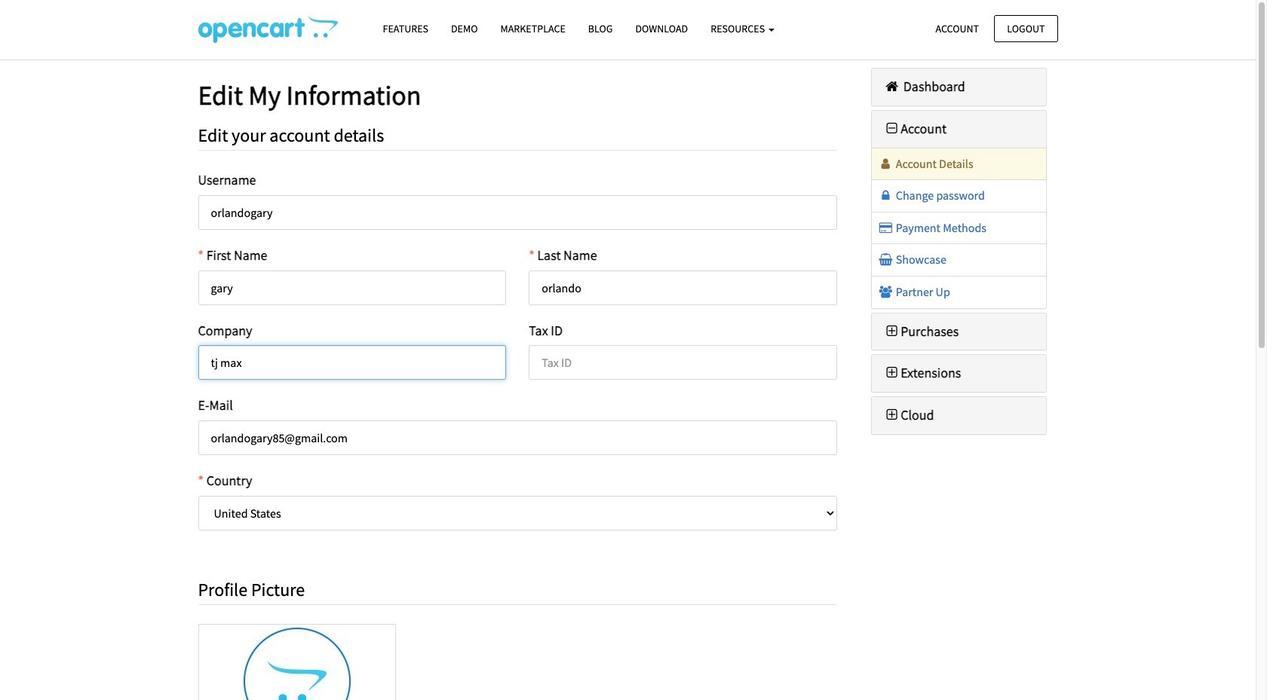 Task type: vqa. For each thing, say whether or not it's contained in the screenshot.
minus square o image
yes



Task type: locate. For each thing, give the bounding box(es) containing it.
users image
[[878, 286, 893, 298]]

credit card image
[[878, 222, 893, 234]]

home image
[[883, 80, 901, 94]]

1 vertical spatial plus square o image
[[883, 409, 901, 423]]

minus square o image
[[883, 122, 901, 136]]

Tax ID text field
[[529, 346, 837, 381]]

plus square o image
[[883, 367, 901, 380], [883, 409, 901, 423]]

0 vertical spatial plus square o image
[[883, 367, 901, 380]]

1 plus square o image from the top
[[883, 367, 901, 380]]

2 plus square o image from the top
[[883, 409, 901, 423]]

Username text field
[[198, 195, 837, 230]]



Task type: describe. For each thing, give the bounding box(es) containing it.
plus square o image
[[883, 325, 901, 338]]

account edit image
[[198, 16, 338, 43]]

E-Mail text field
[[198, 421, 837, 456]]

First Name text field
[[198, 271, 506, 305]]

shopping basket image
[[878, 254, 893, 266]]

lock image
[[878, 189, 893, 202]]

user image
[[878, 157, 893, 169]]

Last Name text field
[[529, 271, 837, 305]]

Company Name text field
[[198, 346, 506, 381]]



